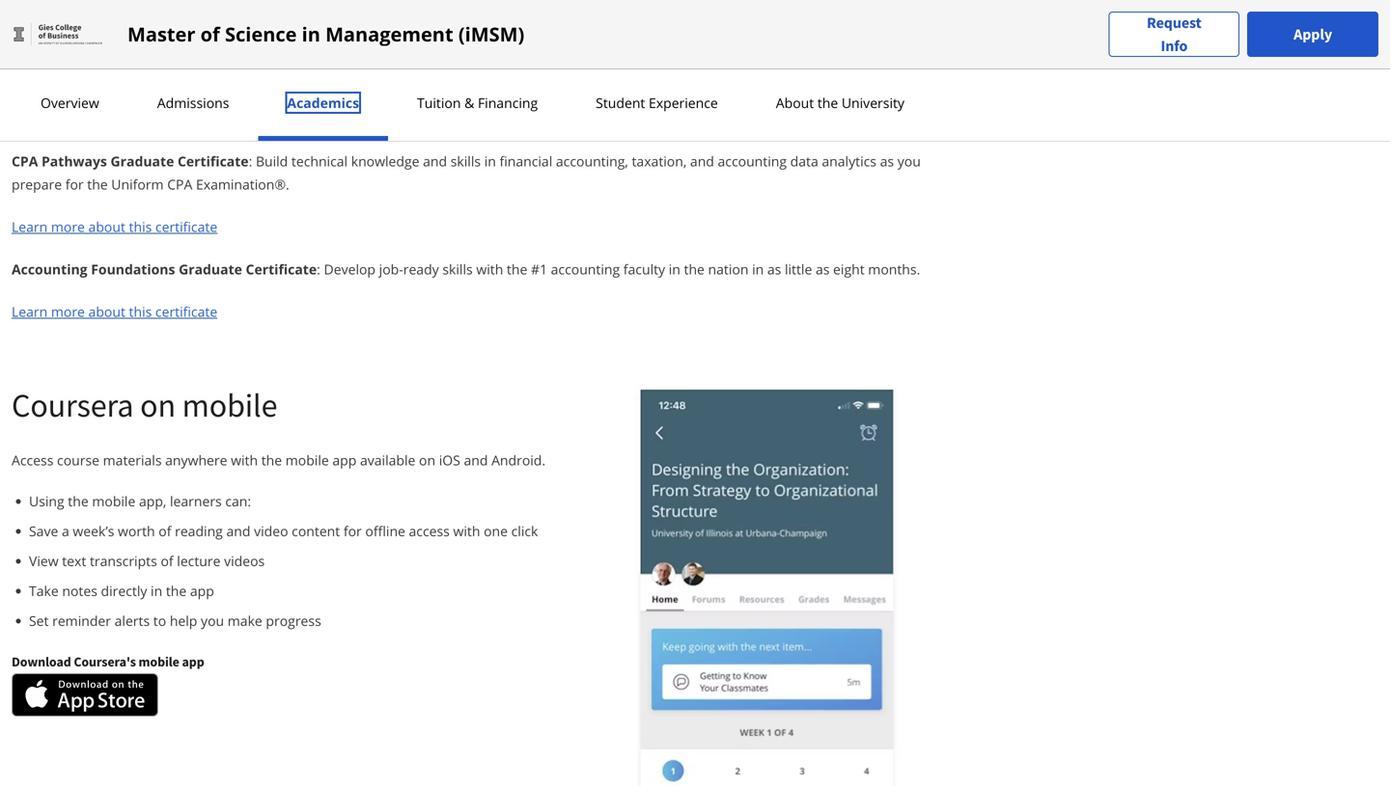 Task type: vqa. For each thing, say whether or not it's contained in the screenshot.
each
no



Task type: locate. For each thing, give the bounding box(es) containing it.
help
[[170, 612, 197, 631]]

0 horizontal spatial :
[[249, 152, 252, 170]]

job- right develop
[[379, 260, 403, 279]]

certificate for 2nd learn more about this certificate link
[[155, 218, 217, 236]]

a
[[62, 522, 69, 541]]

accounting left foundations
[[12, 260, 87, 279]]

3 about from the top
[[88, 303, 125, 321]]

more up pathways
[[51, 110, 85, 128]]

coursera's
[[74, 654, 136, 671]]

certificate up develop
[[79, 44, 150, 62]]

0 vertical spatial ready
[[222, 67, 258, 85]]

set reminder alerts to help you make progress
[[29, 612, 321, 631]]

learn more about this certificate link up the cpa pathways graduate certificate
[[12, 110, 217, 128]]

findings
[[805, 44, 855, 62]]

1 horizontal spatial cpa
[[167, 175, 192, 194]]

ready right develop
[[403, 260, 439, 279]]

0 horizontal spatial ready
[[222, 67, 258, 85]]

1 horizontal spatial to
[[295, 67, 308, 85]]

one
[[484, 522, 508, 541]]

0 vertical spatial on
[[140, 385, 176, 426]]

2 horizontal spatial as
[[880, 152, 894, 170]]

learn more about this certificate up foundations
[[12, 218, 217, 236]]

coursera
[[12, 385, 134, 426]]

and right knowledge
[[423, 152, 447, 170]]

this
[[129, 110, 152, 128], [129, 218, 152, 236], [129, 303, 152, 321]]

little
[[785, 260, 812, 279]]

financing
[[478, 94, 538, 112]]

0 vertical spatial cpa
[[12, 152, 38, 170]]

about
[[776, 94, 814, 112]]

1 vertical spatial about
[[88, 218, 125, 236]]

offline
[[365, 522, 405, 541]]

make
[[228, 612, 262, 631]]

2 vertical spatial certificate
[[246, 260, 317, 279]]

accounting
[[170, 44, 246, 62], [12, 260, 87, 279]]

and
[[513, 44, 537, 62], [858, 44, 882, 62], [92, 67, 116, 85], [420, 67, 444, 85], [423, 152, 447, 170], [690, 152, 714, 170], [464, 451, 488, 470], [226, 522, 251, 541]]

intensive
[[663, 44, 719, 62]]

for inside : build technical knowledge and skills in financial accounting, taxation, and accounting data analytics as you prepare for the uniform cpa examination®.
[[65, 175, 84, 194]]

and up the tuition
[[420, 67, 444, 85]]

mobile down set reminder alerts to help you make progress
[[139, 654, 179, 671]]

2 vertical spatial of
[[161, 552, 173, 571]]

cpa inside : build technical knowledge and skills in financial accounting, taxation, and accounting data analytics as you prepare for the uniform cpa examination®.
[[167, 175, 192, 194]]

mobile up using the mobile app, learners can: list item
[[286, 451, 329, 470]]

admissions
[[157, 94, 229, 112]]

0 horizontal spatial graduate
[[12, 44, 75, 62]]

2 horizontal spatial to
[[427, 44, 440, 62]]

1 vertical spatial cpa
[[167, 175, 192, 194]]

about for first learn more about this certificate link from the bottom
[[88, 303, 125, 321]]

: learn how to synthesize and communicate data-intensive information, findings and conclusions, and develop the job-ready skills to solve accounting and business challenges.
[[12, 44, 882, 85]]

learn more about this certificate
[[12, 110, 217, 128], [12, 218, 217, 236], [12, 303, 217, 321]]

on
[[140, 385, 176, 426], [419, 451, 436, 470]]

as
[[880, 152, 894, 170], [768, 260, 782, 279], [816, 260, 830, 279]]

1 vertical spatial of
[[159, 522, 171, 541]]

0 vertical spatial to
[[427, 44, 440, 62]]

1 horizontal spatial job-
[[379, 260, 403, 279]]

1 horizontal spatial you
[[898, 152, 921, 170]]

1 vertical spatial accounting
[[12, 260, 87, 279]]

certificate up examination®.
[[178, 152, 249, 170]]

about the university
[[776, 94, 905, 112]]

: inside : build technical knowledge and skills in financial accounting, taxation, and accounting data analytics as you prepare for the uniform cpa examination®.
[[249, 152, 252, 170]]

mobile up week's
[[92, 492, 136, 511]]

1 vertical spatial more
[[51, 218, 85, 236]]

0 vertical spatial this
[[129, 110, 152, 128]]

graduate
[[12, 44, 75, 62], [111, 152, 174, 170], [179, 260, 242, 279]]

0 vertical spatial more
[[51, 110, 85, 128]]

you right help
[[201, 612, 224, 631]]

mobile
[[182, 385, 277, 426], [286, 451, 329, 470], [92, 492, 136, 511], [139, 654, 179, 671]]

the right "about"
[[818, 94, 838, 112]]

: for graduate certificate in accounting data analytics
[[350, 44, 354, 62]]

more for 2nd learn more about this certificate link
[[51, 218, 85, 236]]

(imsm)
[[459, 21, 525, 47]]

0 horizontal spatial cpa
[[12, 152, 38, 170]]

access
[[12, 451, 54, 470]]

certificate left develop
[[246, 260, 317, 279]]

2 vertical spatial this
[[129, 303, 152, 321]]

anywhere
[[165, 451, 227, 470]]

synthesize
[[444, 44, 510, 62]]

accounting up admissions link
[[170, 44, 246, 62]]

skills inside : learn how to synthesize and communicate data-intensive information, findings and conclusions, and develop the job-ready skills to solve accounting and business challenges.
[[261, 67, 291, 85]]

0 vertical spatial certificate
[[155, 110, 217, 128]]

0 horizontal spatial as
[[768, 260, 782, 279]]

for
[[65, 175, 84, 194], [344, 522, 362, 541]]

learn more about this certificate up the cpa pathways graduate certificate
[[12, 110, 217, 128]]

: left build
[[249, 152, 252, 170]]

0 vertical spatial skills
[[261, 67, 291, 85]]

in inside : build technical knowledge and skills in financial accounting, taxation, and accounting data analytics as you prepare for the uniform cpa examination®.
[[484, 152, 496, 170]]

of inside save a week's worth of reading and video content for offline access with one click list item
[[159, 522, 171, 541]]

0 vertical spatial learn more about this certificate
[[12, 110, 217, 128]]

2 vertical spatial about
[[88, 303, 125, 321]]

1 vertical spatial on
[[419, 451, 436, 470]]

as left little
[[768, 260, 782, 279]]

the down graduate certificate in accounting data analytics at the top left
[[173, 67, 194, 85]]

graduate for foundations
[[179, 260, 242, 279]]

mobile for coursera on mobile
[[182, 385, 277, 426]]

to left help
[[153, 612, 166, 631]]

this down develop
[[129, 110, 152, 128]]

in down 'view text transcripts of lecture videos'
[[151, 582, 162, 601]]

student
[[596, 94, 645, 112]]

about for 2nd learn more about this certificate link
[[88, 218, 125, 236]]

overview link
[[35, 94, 105, 112]]

mobile up anywhere
[[182, 385, 277, 426]]

1 learn more about this certificate link from the top
[[12, 110, 217, 128]]

1 horizontal spatial for
[[344, 522, 362, 541]]

master
[[127, 21, 196, 47]]

graduate for pathways
[[111, 152, 174, 170]]

2 horizontal spatial graduate
[[179, 260, 242, 279]]

app down help
[[182, 654, 204, 671]]

1 vertical spatial certificate
[[178, 152, 249, 170]]

data-
[[630, 44, 663, 62]]

3 certificate from the top
[[155, 303, 217, 321]]

2 about from the top
[[88, 218, 125, 236]]

2 vertical spatial more
[[51, 303, 85, 321]]

request info
[[1147, 13, 1202, 56]]

job-
[[198, 67, 222, 85], [379, 260, 403, 279]]

in up develop
[[153, 44, 166, 62]]

of right 'worth'
[[159, 522, 171, 541]]

1 horizontal spatial graduate
[[111, 152, 174, 170]]

3 more from the top
[[51, 303, 85, 321]]

in right faculty
[[669, 260, 681, 279]]

eight
[[833, 260, 865, 279]]

1 vertical spatial accounting
[[718, 152, 787, 170]]

accounting down 'how'
[[347, 67, 416, 85]]

learn more about this certificate link up foundations
[[12, 218, 217, 236]]

in right 'nation'
[[752, 260, 764, 279]]

with inside list item
[[453, 522, 480, 541]]

0 horizontal spatial accounting
[[347, 67, 416, 85]]

communicate
[[541, 44, 627, 62]]

skills left #1 in the left top of the page
[[443, 260, 473, 279]]

accounting inside : build technical knowledge and skills in financial accounting, taxation, and accounting data analytics as you prepare for the uniform cpa examination®.
[[718, 152, 787, 170]]

on left the ios
[[419, 451, 436, 470]]

to for help
[[153, 612, 166, 631]]

to inside "list item"
[[153, 612, 166, 631]]

1 vertical spatial learn more about this certificate link
[[12, 218, 217, 236]]

1 vertical spatial :
[[249, 152, 252, 170]]

3 this from the top
[[129, 303, 152, 321]]

2 horizontal spatial :
[[350, 44, 354, 62]]

certificate down develop
[[155, 110, 217, 128]]

1 vertical spatial for
[[344, 522, 362, 541]]

as right analytics
[[880, 152, 894, 170]]

2 vertical spatial app
[[182, 654, 204, 671]]

app inside list item
[[190, 582, 214, 601]]

skills down 'data'
[[261, 67, 291, 85]]

1 vertical spatial app
[[190, 582, 214, 601]]

0 vertical spatial accounting
[[347, 67, 416, 85]]

for left offline
[[344, 522, 362, 541]]

as inside : build technical knowledge and skills in financial accounting, taxation, and accounting data analytics as you prepare for the uniform cpa examination®.
[[880, 152, 894, 170]]

learn inside : learn how to synthesize and communicate data-intensive information, findings and conclusions, and develop the job-ready skills to solve accounting and business challenges.
[[357, 44, 393, 62]]

list
[[19, 492, 612, 632]]

2 vertical spatial to
[[153, 612, 166, 631]]

with left #1 in the left top of the page
[[476, 260, 503, 279]]

job- up 'admissions'
[[198, 67, 222, 85]]

knowledge
[[351, 152, 420, 170]]

app
[[333, 451, 357, 470], [190, 582, 214, 601], [182, 654, 204, 671]]

in
[[302, 21, 320, 47], [153, 44, 166, 62], [484, 152, 496, 170], [669, 260, 681, 279], [752, 260, 764, 279], [151, 582, 162, 601]]

1 vertical spatial learn more about this certificate
[[12, 218, 217, 236]]

you right analytics
[[898, 152, 921, 170]]

1 vertical spatial certificate
[[155, 218, 217, 236]]

2 vertical spatial :
[[317, 260, 320, 279]]

you inside set reminder alerts to help you make progress "list item"
[[201, 612, 224, 631]]

learn more about this certificate down foundations
[[12, 303, 217, 321]]

and right 'findings'
[[858, 44, 882, 62]]

accounting left data
[[718, 152, 787, 170]]

about down foundations
[[88, 303, 125, 321]]

1 vertical spatial you
[[201, 612, 224, 631]]

:
[[350, 44, 354, 62], [249, 152, 252, 170], [317, 260, 320, 279]]

learners
[[170, 492, 222, 511]]

about up the cpa pathways graduate certificate
[[88, 110, 125, 128]]

graduate up conclusions,
[[12, 44, 75, 62]]

: left develop
[[317, 260, 320, 279]]

1 vertical spatial this
[[129, 218, 152, 236]]

1 certificate from the top
[[155, 110, 217, 128]]

0 horizontal spatial to
[[153, 612, 166, 631]]

2 more from the top
[[51, 218, 85, 236]]

0 vertical spatial job-
[[198, 67, 222, 85]]

graduate right foundations
[[179, 260, 242, 279]]

using the mobile app, learners can: list item
[[29, 492, 612, 512]]

for down pathways
[[65, 175, 84, 194]]

: inside : learn how to synthesize and communicate data-intensive information, findings and conclusions, and develop the job-ready skills to solve accounting and business challenges.
[[350, 44, 354, 62]]

overview
[[41, 94, 99, 112]]

foundations
[[91, 260, 175, 279]]

app left available
[[333, 451, 357, 470]]

the
[[173, 67, 194, 85], [818, 94, 838, 112], [87, 175, 108, 194], [507, 260, 528, 279], [684, 260, 705, 279], [261, 451, 282, 470], [68, 492, 89, 511], [166, 582, 187, 601]]

2 vertical spatial with
[[453, 522, 480, 541]]

learn for first learn more about this certificate link from the bottom
[[12, 303, 48, 321]]

certificate down foundations
[[155, 303, 217, 321]]

cpa right uniform
[[167, 175, 192, 194]]

2 certificate from the top
[[155, 218, 217, 236]]

download
[[12, 654, 71, 671]]

1 horizontal spatial accounting
[[170, 44, 246, 62]]

directly
[[101, 582, 147, 601]]

1 vertical spatial skills
[[451, 152, 481, 170]]

app down lecture
[[190, 582, 214, 601]]

alerts
[[115, 612, 150, 631]]

video
[[254, 522, 288, 541]]

more up coursera
[[51, 303, 85, 321]]

the down pathways
[[87, 175, 108, 194]]

and up challenges.
[[513, 44, 537, 62]]

1 more from the top
[[51, 110, 85, 128]]

0 horizontal spatial job-
[[198, 67, 222, 85]]

develop
[[324, 260, 376, 279]]

certificate for pathways
[[178, 152, 249, 170]]

0 vertical spatial learn more about this certificate link
[[12, 110, 217, 128]]

and inside list item
[[226, 522, 251, 541]]

science
[[225, 21, 297, 47]]

accounting right #1 in the left top of the page
[[551, 260, 620, 279]]

1 vertical spatial job-
[[379, 260, 403, 279]]

2 vertical spatial accounting
[[551, 260, 620, 279]]

skills down &
[[451, 152, 481, 170]]

1 horizontal spatial as
[[816, 260, 830, 279]]

0 vertical spatial you
[[898, 152, 921, 170]]

in left financial
[[484, 152, 496, 170]]

about up foundations
[[88, 218, 125, 236]]

on up materials on the bottom of the page
[[140, 385, 176, 426]]

1 about from the top
[[88, 110, 125, 128]]

0 vertical spatial with
[[476, 260, 503, 279]]

mobile inside list item
[[92, 492, 136, 511]]

in up solve in the top left of the page
[[302, 21, 320, 47]]

data
[[791, 152, 819, 170]]

more down prepare
[[51, 218, 85, 236]]

2 vertical spatial graduate
[[179, 260, 242, 279]]

this down uniform
[[129, 218, 152, 236]]

graduate up uniform
[[111, 152, 174, 170]]

of left lecture
[[161, 552, 173, 571]]

certificate down uniform
[[155, 218, 217, 236]]

0 vertical spatial about
[[88, 110, 125, 128]]

the inside : build technical knowledge and skills in financial accounting, taxation, and accounting data analytics as you prepare for the uniform cpa examination®.
[[87, 175, 108, 194]]

ready
[[222, 67, 258, 85], [403, 260, 439, 279]]

2 vertical spatial certificate
[[155, 303, 217, 321]]

conclusions,
[[12, 67, 89, 85]]

ready down 'data'
[[222, 67, 258, 85]]

2 vertical spatial learn more about this certificate link
[[12, 303, 217, 321]]

request info button
[[1109, 11, 1240, 57]]

0 vertical spatial graduate
[[12, 44, 75, 62]]

download on the app store image
[[12, 674, 158, 717]]

accounting
[[347, 67, 416, 85], [718, 152, 787, 170], [551, 260, 620, 279]]

: for cpa pathways graduate certificate
[[249, 152, 252, 170]]

3 learn more about this certificate from the top
[[12, 303, 217, 321]]

with left "one"
[[453, 522, 480, 541]]

0 horizontal spatial for
[[65, 175, 84, 194]]

access course materials anywhere with the mobile app available on ios and android.
[[12, 451, 546, 470]]

1 vertical spatial graduate
[[111, 152, 174, 170]]

cpa up prepare
[[12, 152, 38, 170]]

1 this from the top
[[129, 110, 152, 128]]

of right the master
[[201, 21, 220, 47]]

1 horizontal spatial ready
[[403, 260, 439, 279]]

set reminder alerts to help you make progress list item
[[29, 611, 612, 632]]

and down can:
[[226, 522, 251, 541]]

you inside : build technical knowledge and skills in financial accounting, taxation, and accounting data analytics as you prepare for the uniform cpa examination®.
[[898, 152, 921, 170]]

mobile for download coursera's mobile app
[[139, 654, 179, 671]]

to right 'how'
[[427, 44, 440, 62]]

the up using the mobile app, learners can: list item
[[261, 451, 282, 470]]

you
[[898, 152, 921, 170], [201, 612, 224, 631]]

mobile for using the mobile app, learners can:
[[92, 492, 136, 511]]

master of science in management (imsm)
[[127, 21, 525, 47]]

skills
[[261, 67, 291, 85], [451, 152, 481, 170], [443, 260, 473, 279]]

with
[[476, 260, 503, 279], [231, 451, 258, 470], [453, 522, 480, 541]]

to left solve in the top left of the page
[[295, 67, 308, 85]]

2 horizontal spatial accounting
[[718, 152, 787, 170]]

: right analytics
[[350, 44, 354, 62]]

this down foundations
[[129, 303, 152, 321]]

1 horizontal spatial accounting
[[551, 260, 620, 279]]

as right little
[[816, 260, 830, 279]]

2 vertical spatial learn more about this certificate
[[12, 303, 217, 321]]

with up can:
[[231, 451, 258, 470]]

can:
[[225, 492, 251, 511]]

0 horizontal spatial you
[[201, 612, 224, 631]]

0 vertical spatial :
[[350, 44, 354, 62]]

view text transcripts of lecture videos
[[29, 552, 265, 571]]

cpa
[[12, 152, 38, 170], [167, 175, 192, 194]]

0 vertical spatial for
[[65, 175, 84, 194]]

learn more about this certificate link
[[12, 110, 217, 128], [12, 218, 217, 236], [12, 303, 217, 321]]

learn more about this certificate link down foundations
[[12, 303, 217, 321]]



Task type: describe. For each thing, give the bounding box(es) containing it.
university
[[842, 94, 905, 112]]

0 vertical spatial of
[[201, 21, 220, 47]]

materials
[[103, 451, 162, 470]]

certificate for 1st learn more about this certificate link
[[155, 110, 217, 128]]

solve
[[311, 67, 344, 85]]

certificate for foundations
[[246, 260, 317, 279]]

and right 'taxation,'
[[690, 152, 714, 170]]

reminder
[[52, 612, 111, 631]]

save a week's worth of reading and video content for offline access with one click list item
[[29, 521, 612, 542]]

analytics
[[285, 44, 347, 62]]

: build technical knowledge and skills in financial accounting, taxation, and accounting data analytics as you prepare for the uniform cpa examination®.
[[12, 152, 921, 194]]

learn for 2nd learn more about this certificate link
[[12, 218, 48, 236]]

nation
[[708, 260, 749, 279]]

take
[[29, 582, 59, 601]]

accounting foundations graduate certificate : develop job-ready skills with the #1 accounting faculty in the nation in as little as eight months.
[[12, 260, 921, 279]]

download coursera's mobile app
[[12, 654, 204, 671]]

technical
[[292, 152, 348, 170]]

take notes directly in the app list item
[[29, 581, 612, 602]]

0 horizontal spatial on
[[140, 385, 176, 426]]

student experience
[[596, 94, 718, 112]]

apply button
[[1248, 12, 1379, 57]]

how
[[397, 44, 424, 62]]

1 horizontal spatial on
[[419, 451, 436, 470]]

2 learn more about this certificate link from the top
[[12, 218, 217, 236]]

pathways
[[42, 152, 107, 170]]

of inside view text transcripts of lecture videos 'list item'
[[161, 552, 173, 571]]

learn for 1st learn more about this certificate link
[[12, 110, 48, 128]]

1 vertical spatial to
[[295, 67, 308, 85]]

about the university link
[[770, 94, 911, 112]]

using the mobile app, learners can:
[[29, 492, 251, 511]]

1 vertical spatial with
[[231, 451, 258, 470]]

the up set reminder alerts to help you make progress
[[166, 582, 187, 601]]

to for synthesize
[[427, 44, 440, 62]]

videos
[[224, 552, 265, 571]]

view text transcripts of lecture videos list item
[[29, 551, 612, 572]]

tuition & financing link
[[411, 94, 544, 112]]

available
[[360, 451, 416, 470]]

challenges.
[[506, 67, 576, 85]]

app,
[[139, 492, 166, 511]]

click
[[511, 522, 538, 541]]

admissions link
[[151, 94, 235, 112]]

university of illinois urbana-champaign image
[[12, 19, 104, 50]]

more for 1st learn more about this certificate link
[[51, 110, 85, 128]]

cpa pathways graduate certificate
[[12, 152, 249, 170]]

job- inside : learn how to synthesize and communicate data-intensive information, findings and conclusions, and develop the job-ready skills to solve accounting and business challenges.
[[198, 67, 222, 85]]

skills inside : build technical knowledge and skills in financial accounting, taxation, and accounting data analytics as you prepare for the uniform cpa examination®.
[[451, 152, 481, 170]]

2 this from the top
[[129, 218, 152, 236]]

&
[[465, 94, 474, 112]]

the inside : learn how to synthesize and communicate data-intensive information, findings and conclusions, and develop the job-ready skills to solve accounting and business challenges.
[[173, 67, 194, 85]]

and right the ios
[[464, 451, 488, 470]]

data
[[249, 44, 281, 62]]

view
[[29, 552, 59, 571]]

financial
[[500, 152, 553, 170]]

graduate certificate in accounting data analytics
[[12, 44, 350, 62]]

save
[[29, 522, 58, 541]]

the left #1 in the left top of the page
[[507, 260, 528, 279]]

reading
[[175, 522, 223, 541]]

business
[[447, 67, 503, 85]]

0 horizontal spatial accounting
[[12, 260, 87, 279]]

faculty
[[624, 260, 665, 279]]

1 vertical spatial ready
[[403, 260, 439, 279]]

access
[[409, 522, 450, 541]]

ios
[[439, 451, 460, 470]]

2 learn more about this certificate from the top
[[12, 218, 217, 236]]

the right using at left bottom
[[68, 492, 89, 511]]

content
[[292, 522, 340, 541]]

0 vertical spatial accounting
[[170, 44, 246, 62]]

tuition & financing
[[417, 94, 538, 112]]

for inside list item
[[344, 522, 362, 541]]

week's
[[73, 522, 114, 541]]

info
[[1161, 36, 1188, 56]]

about for 1st learn more about this certificate link
[[88, 110, 125, 128]]

analytics
[[822, 152, 877, 170]]

#1
[[531, 260, 548, 279]]

examination®.
[[196, 175, 289, 194]]

1 learn more about this certificate from the top
[[12, 110, 217, 128]]

list containing using the mobile app, learners can:
[[19, 492, 612, 632]]

accounting inside : learn how to synthesize and communicate data-intensive information, findings and conclusions, and develop the job-ready skills to solve accounting and business challenges.
[[347, 67, 416, 85]]

more for first learn more about this certificate link from the bottom
[[51, 303, 85, 321]]

notes
[[62, 582, 97, 601]]

and left develop
[[92, 67, 116, 85]]

0 vertical spatial certificate
[[79, 44, 150, 62]]

the left 'nation'
[[684, 260, 705, 279]]

text
[[62, 552, 86, 571]]

taxation,
[[632, 152, 687, 170]]

in inside list item
[[151, 582, 162, 601]]

1 horizontal spatial :
[[317, 260, 320, 279]]

set
[[29, 612, 49, 631]]

academics
[[287, 94, 359, 112]]

3 learn more about this certificate link from the top
[[12, 303, 217, 321]]

develop
[[120, 67, 170, 85]]

request
[[1147, 13, 1202, 32]]

student experience link
[[590, 94, 724, 112]]

certificate for first learn more about this certificate link from the bottom
[[155, 303, 217, 321]]

ready inside : learn how to synthesize and communicate data-intensive information, findings and conclusions, and develop the job-ready skills to solve accounting and business challenges.
[[222, 67, 258, 85]]

apply
[[1294, 25, 1333, 44]]

prepare
[[12, 175, 62, 194]]

months.
[[868, 260, 921, 279]]

build
[[256, 152, 288, 170]]

information,
[[723, 44, 801, 62]]

using
[[29, 492, 64, 511]]

accounting,
[[556, 152, 628, 170]]

take notes directly in the app
[[29, 582, 214, 601]]

transcripts
[[90, 552, 157, 571]]

2 vertical spatial skills
[[443, 260, 473, 279]]

academics link
[[281, 94, 365, 112]]

course
[[57, 451, 99, 470]]

lecture
[[177, 552, 221, 571]]

0 vertical spatial app
[[333, 451, 357, 470]]



